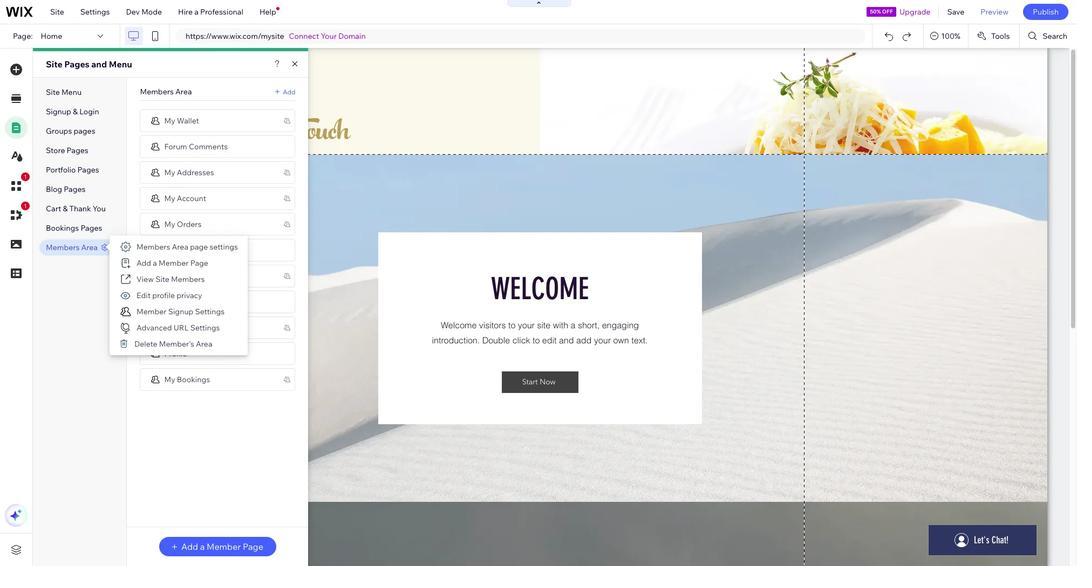 Task type: vqa. For each thing, say whether or not it's contained in the screenshot.
Facebook Ads
no



Task type: describe. For each thing, give the bounding box(es) containing it.
groups pages
[[46, 126, 95, 136]]

search
[[1043, 31, 1068, 41]]

publish
[[1033, 7, 1059, 17]]

search button
[[1021, 24, 1078, 48]]

1 vertical spatial member
[[137, 307, 167, 317]]

members down bookings pages
[[46, 243, 80, 253]]

profile
[[164, 349, 187, 359]]

1 horizontal spatial signup
[[168, 307, 194, 317]]

0 horizontal spatial a
[[153, 259, 157, 268]]

my wallet
[[164, 116, 199, 126]]

50%
[[870, 8, 881, 15]]

area down notifications
[[196, 340, 212, 349]]

my for my orders
[[164, 219, 175, 229]]

advanced
[[137, 323, 172, 333]]

page
[[190, 242, 208, 252]]

my orders
[[164, 219, 202, 229]]

and
[[91, 59, 107, 70]]

edit profile privacy
[[137, 291, 202, 301]]

members up my wallet
[[140, 87, 174, 97]]

save button
[[940, 0, 973, 24]]

tools button
[[969, 24, 1020, 48]]

1 vertical spatial menu
[[62, 87, 82, 97]]

page inside add a member page button
[[243, 542, 263, 553]]

blog
[[46, 185, 62, 194]]

comments
[[189, 142, 228, 151]]

site for site menu
[[46, 87, 60, 97]]

add inside add a member page button
[[181, 542, 198, 553]]

delete member's area
[[134, 340, 212, 349]]

1 horizontal spatial a
[[195, 7, 199, 17]]

0 vertical spatial menu
[[109, 59, 132, 70]]

pages for blog
[[64, 185, 86, 194]]

0 vertical spatial bookings
[[46, 224, 79, 233]]

bookings pages
[[46, 224, 102, 233]]

my account
[[164, 194, 206, 203]]

2 horizontal spatial add
[[283, 88, 296, 96]]

tools
[[992, 31, 1010, 41]]

signup & login
[[46, 107, 99, 117]]

pages for bookings
[[81, 224, 102, 233]]

your
[[321, 31, 337, 41]]

wallet
[[177, 116, 199, 126]]

orders
[[177, 219, 202, 229]]

settings left dev
[[80, 7, 110, 17]]

off
[[883, 8, 893, 15]]

dev
[[126, 7, 140, 17]]

50% off
[[870, 8, 893, 15]]

store
[[46, 146, 65, 156]]

https://www.wix.com/mysite connect your domain
[[186, 31, 366, 41]]

& for cart
[[63, 204, 68, 214]]

my addresses
[[164, 168, 214, 177]]

hire
[[178, 7, 193, 17]]

login
[[79, 107, 99, 117]]

member signup settings
[[137, 307, 225, 317]]

forum comments
[[164, 142, 228, 151]]

hire a professional
[[178, 7, 243, 17]]

notifications
[[164, 323, 209, 333]]

advanced url settings
[[137, 323, 220, 333]]

a inside button
[[200, 542, 205, 553]]

delete
[[134, 340, 157, 349]]

portfolio pages
[[46, 165, 99, 175]]

members up view at the left of the page
[[137, 242, 170, 252]]

add a member page inside button
[[181, 542, 263, 553]]

settings right url
[[190, 323, 220, 333]]

mode
[[142, 7, 162, 17]]

connect
[[289, 31, 319, 41]]

0 vertical spatial page
[[190, 259, 208, 268]]

site for site pages and menu
[[46, 59, 62, 70]]

pages
[[74, 126, 95, 136]]

privacy
[[177, 291, 202, 301]]

profile
[[152, 291, 175, 301]]

view site members
[[137, 275, 205, 285]]

my for my wallet
[[164, 116, 175, 126]]

posts
[[189, 297, 208, 307]]

groups
[[46, 126, 72, 136]]

settings down posts
[[195, 307, 225, 317]]

members area page settings
[[137, 242, 238, 252]]

blog pages
[[46, 185, 86, 194]]



Task type: locate. For each thing, give the bounding box(es) containing it.
pages right portfolio
[[78, 165, 99, 175]]

2 forum from the top
[[164, 297, 187, 307]]

portfolio
[[46, 165, 76, 175]]

site pages and menu
[[46, 59, 132, 70]]

forum for forum posts
[[164, 297, 187, 307]]

0 horizontal spatial menu
[[62, 87, 82, 97]]

professional
[[200, 7, 243, 17]]

0 vertical spatial members area
[[140, 87, 192, 97]]

you
[[93, 204, 106, 214]]

settings
[[80, 7, 110, 17], [164, 271, 194, 281], [195, 307, 225, 317], [190, 323, 220, 333]]

site menu
[[46, 87, 82, 97]]

signup down forum posts
[[168, 307, 194, 317]]

1 forum from the top
[[164, 142, 187, 151]]

forum up "member signup settings"
[[164, 297, 187, 307]]

settings
[[210, 242, 238, 252]]

0 horizontal spatial add
[[137, 259, 151, 268]]

view
[[137, 275, 154, 285]]

5 my from the top
[[164, 375, 175, 385]]

cart & thank you
[[46, 204, 106, 214]]

pages down you
[[81, 224, 102, 233]]

members up privacy
[[171, 275, 205, 285]]

site down home
[[46, 59, 62, 70]]

thank
[[69, 204, 91, 214]]

add a member page
[[137, 259, 208, 268], [181, 542, 263, 553]]

area down bookings pages
[[81, 243, 98, 253]]

add a member page button
[[159, 538, 276, 557]]

pages for portfolio
[[78, 165, 99, 175]]

upgrade
[[900, 7, 931, 17]]

my left wallet at the top of the page
[[164, 116, 175, 126]]

home
[[41, 31, 62, 41]]

publish button
[[1024, 4, 1069, 20]]

save
[[948, 7, 965, 17]]

menu up "signup & login"
[[62, 87, 82, 97]]

1 horizontal spatial menu
[[109, 59, 132, 70]]

0 horizontal spatial bookings
[[46, 224, 79, 233]]

members area
[[140, 87, 192, 97], [46, 243, 98, 253]]

cart
[[46, 204, 61, 214]]

0 vertical spatial forum
[[164, 142, 187, 151]]

forum down my wallet
[[164, 142, 187, 151]]

url
[[174, 323, 189, 333]]

bookings down profile
[[177, 375, 210, 385]]

site up "signup & login"
[[46, 87, 60, 97]]

100%
[[942, 31, 961, 41]]

my
[[164, 116, 175, 126], [164, 168, 175, 177], [164, 194, 175, 203], [164, 219, 175, 229], [164, 375, 175, 385]]

pages up portfolio pages
[[67, 146, 88, 156]]

site for site
[[50, 7, 64, 17]]

1 vertical spatial forum
[[164, 297, 187, 307]]

1 my from the top
[[164, 116, 175, 126]]

4 my from the top
[[164, 219, 175, 229]]

forum posts
[[164, 297, 208, 307]]

preview button
[[973, 0, 1017, 24]]

1 vertical spatial page
[[243, 542, 263, 553]]

0 horizontal spatial signup
[[46, 107, 71, 117]]

store pages
[[46, 146, 88, 156]]

account
[[177, 194, 206, 203]]

site up home
[[50, 7, 64, 17]]

& right cart
[[63, 204, 68, 214]]

0 horizontal spatial members area
[[46, 243, 98, 253]]

site up "profile"
[[156, 275, 170, 285]]

2 vertical spatial add
[[181, 542, 198, 553]]

forum for forum comments
[[164, 142, 187, 151]]

2 vertical spatial member
[[207, 542, 241, 553]]

site
[[50, 7, 64, 17], [46, 59, 62, 70], [46, 87, 60, 97], [156, 275, 170, 285]]

area left page
[[172, 242, 188, 252]]

my left account
[[164, 194, 175, 203]]

my for my bookings
[[164, 375, 175, 385]]

my bookings
[[164, 375, 210, 385]]

dev mode
[[126, 7, 162, 17]]

menu right and
[[109, 59, 132, 70]]

pages for store
[[67, 146, 88, 156]]

area up my wallet
[[175, 87, 192, 97]]

1 horizontal spatial page
[[243, 542, 263, 553]]

1 vertical spatial &
[[63, 204, 68, 214]]

1 horizontal spatial members area
[[140, 87, 192, 97]]

members area down bookings pages
[[46, 243, 98, 253]]

0 horizontal spatial &
[[63, 204, 68, 214]]

my for my account
[[164, 194, 175, 203]]

0 vertical spatial add a member page
[[137, 259, 208, 268]]

help
[[260, 7, 276, 17]]

2 horizontal spatial a
[[200, 542, 205, 553]]

1 vertical spatial add
[[137, 259, 151, 268]]

a
[[195, 7, 199, 17], [153, 259, 157, 268], [200, 542, 205, 553]]

0 vertical spatial a
[[195, 7, 199, 17]]

signup
[[46, 107, 71, 117], [168, 307, 194, 317]]

1 vertical spatial add a member page
[[181, 542, 263, 553]]

pages left and
[[64, 59, 90, 70]]

members
[[140, 87, 174, 97], [137, 242, 170, 252], [46, 243, 80, 253], [171, 275, 205, 285]]

pages up cart & thank you on the left top
[[64, 185, 86, 194]]

https://www.wix.com/mysite
[[186, 31, 284, 41]]

add
[[283, 88, 296, 96], [137, 259, 151, 268], [181, 542, 198, 553]]

member inside button
[[207, 542, 241, 553]]

bookings
[[46, 224, 79, 233], [177, 375, 210, 385]]

addresses
[[177, 168, 214, 177]]

1 vertical spatial signup
[[168, 307, 194, 317]]

my down profile
[[164, 375, 175, 385]]

pages for site
[[64, 59, 90, 70]]

member
[[159, 259, 189, 268], [137, 307, 167, 317], [207, 542, 241, 553]]

menu
[[109, 59, 132, 70], [62, 87, 82, 97]]

0 vertical spatial &
[[73, 107, 78, 117]]

& for signup
[[73, 107, 78, 117]]

0 vertical spatial signup
[[46, 107, 71, 117]]

0 vertical spatial member
[[159, 259, 189, 268]]

3 my from the top
[[164, 194, 175, 203]]

1 vertical spatial members area
[[46, 243, 98, 253]]

0 vertical spatial add
[[283, 88, 296, 96]]

1 vertical spatial a
[[153, 259, 157, 268]]

2 vertical spatial a
[[200, 542, 205, 553]]

1 vertical spatial bookings
[[177, 375, 210, 385]]

1 horizontal spatial &
[[73, 107, 78, 117]]

1 horizontal spatial add
[[181, 542, 198, 553]]

page
[[190, 259, 208, 268], [243, 542, 263, 553]]

preview
[[981, 7, 1009, 17]]

followers
[[164, 245, 198, 255]]

2 my from the top
[[164, 168, 175, 177]]

forum
[[164, 142, 187, 151], [164, 297, 187, 307]]

member's
[[159, 340, 194, 349]]

domain
[[339, 31, 366, 41]]

1 horizontal spatial bookings
[[177, 375, 210, 385]]

my left 'orders'
[[164, 219, 175, 229]]

my for my addresses
[[164, 168, 175, 177]]

members area up my wallet
[[140, 87, 192, 97]]

signup up the groups
[[46, 107, 71, 117]]

& left login
[[73, 107, 78, 117]]

settings up the edit profile privacy
[[164, 271, 194, 281]]

bookings down cart
[[46, 224, 79, 233]]

&
[[73, 107, 78, 117], [63, 204, 68, 214]]

0 horizontal spatial page
[[190, 259, 208, 268]]

edit
[[137, 291, 151, 301]]

area
[[175, 87, 192, 97], [172, 242, 188, 252], [81, 243, 98, 253], [196, 340, 212, 349]]

100% button
[[924, 24, 969, 48]]

my left addresses
[[164, 168, 175, 177]]

pages
[[64, 59, 90, 70], [67, 146, 88, 156], [78, 165, 99, 175], [64, 185, 86, 194], [81, 224, 102, 233]]



